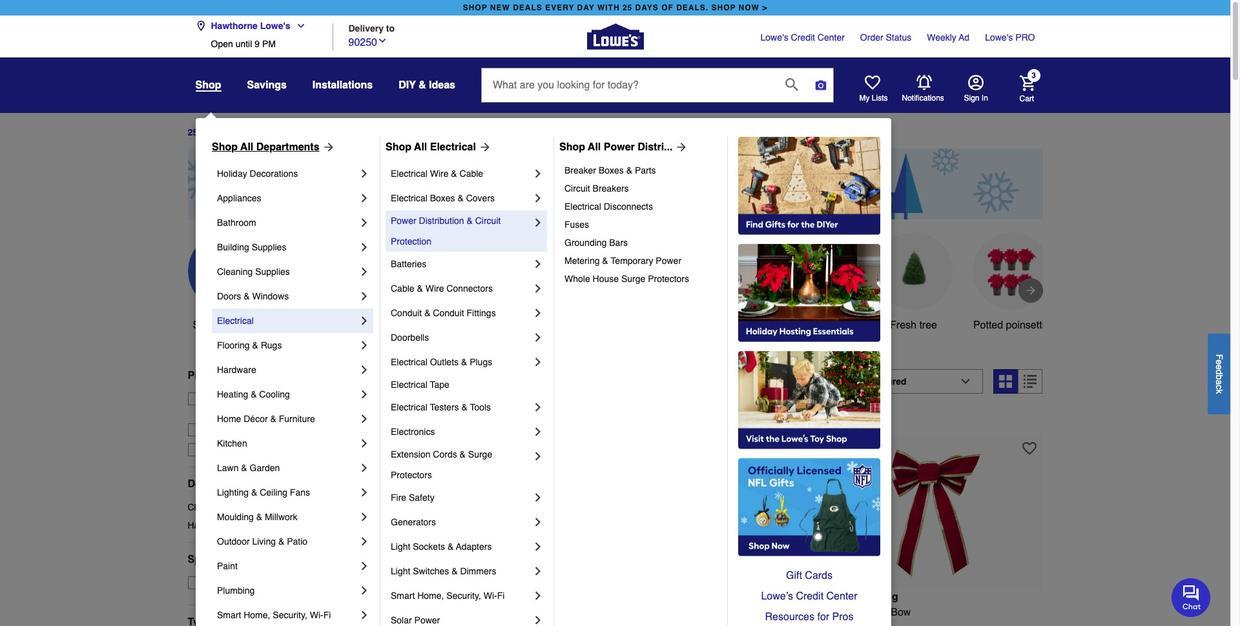 Task type: locate. For each thing, give the bounding box(es) containing it.
2 lights from the left
[[719, 623, 746, 627]]

chevron right image for heating & cooling
[[358, 388, 371, 401]]

arrow right image up holiday decorations link
[[320, 141, 335, 154]]

1 horizontal spatial chevron down image
[[377, 35, 388, 46]]

chevron right image
[[358, 192, 371, 205], [532, 192, 545, 205], [532, 217, 545, 229], [532, 307, 545, 320], [358, 315, 371, 328], [358, 339, 371, 352], [532, 356, 545, 369], [358, 388, 371, 401], [532, 401, 545, 414], [532, 450, 545, 463], [358, 462, 371, 475], [358, 511, 371, 524], [532, 541, 545, 554], [358, 560, 371, 573], [532, 566, 545, 578], [532, 590, 545, 603]]

0 horizontal spatial savings
[[247, 79, 287, 91]]

& inside power distribution & circuit protection
[[467, 216, 473, 226]]

chevron right image for conduit & conduit fittings
[[532, 307, 545, 320]]

198 products in holiday decorations
[[380, 376, 640, 394]]

all up breaker
[[588, 142, 601, 153]]

25 right with
[[623, 3, 633, 12]]

2 shop from the left
[[386, 142, 412, 153]]

hawthorne up "open until 9 pm"
[[211, 21, 258, 31]]

0 horizontal spatial smart
[[217, 611, 241, 621]]

chevron right image for batteries
[[532, 258, 545, 271]]

2 shop from the left
[[712, 3, 736, 12]]

conduit up led
[[391, 308, 422, 319]]

outdoor living & patio
[[217, 537, 308, 547]]

plug- inside 100-count 20.62-ft multicolor incandescent plug-in christmas string lights
[[604, 623, 628, 627]]

0 horizontal spatial count
[[400, 607, 428, 619]]

lowe's down free store pickup today at:
[[253, 407, 281, 417]]

1 vertical spatial 25
[[188, 128, 198, 138]]

1 vertical spatial boxes
[[430, 193, 455, 204]]

1 vertical spatial departments
[[188, 479, 251, 490]]

heating & cooling link
[[217, 383, 358, 407]]

smart for smart home, security, wi-fi 'link' related to smart home, security, wi-fi's chevron right icon
[[217, 611, 241, 621]]

1 vertical spatial fi
[[324, 611, 331, 621]]

e up d
[[1215, 360, 1225, 365]]

supplies inside cleaning supplies link
[[255, 267, 290, 277]]

& left millwork
[[256, 513, 262, 523]]

1 horizontal spatial living
[[420, 592, 450, 603]]

supplies up cleaning supplies
[[252, 242, 287, 253]]

savings button left whole
[[482, 233, 560, 333]]

surge down electronics link
[[468, 450, 493, 460]]

visit the lowe's toy shop. image
[[739, 352, 881, 450]]

1 vertical spatial hawthorne
[[207, 407, 251, 417]]

chevron down image inside 90250 button
[[377, 35, 388, 46]]

1 vertical spatial shop
[[193, 320, 217, 331]]

1 ft from the left
[[460, 607, 466, 619]]

1 horizontal spatial surge
[[622, 274, 646, 284]]

20.62- down light switches & dimmers
[[431, 607, 460, 619]]

1 horizontal spatial protectors
[[648, 274, 690, 284]]

security, down plumbing link
[[273, 611, 308, 621]]

1 horizontal spatial ft
[[684, 607, 690, 619]]

1 horizontal spatial home,
[[418, 591, 444, 602]]

holiday up 'solar'
[[380, 592, 417, 603]]

shop all electrical
[[386, 142, 476, 153]]

lowe's up pm
[[260, 21, 291, 31]]

0 vertical spatial fi
[[497, 591, 505, 602]]

0 horizontal spatial shop
[[463, 3, 488, 12]]

all inside shop all departments link
[[241, 142, 254, 153]]

disconnects
[[604, 202, 653, 212]]

fast delivery
[[207, 445, 260, 456]]

center for lowe's credit center
[[827, 591, 858, 603]]

20.62- inside 100-count 20.62-ft multicolor incandescent plug-in christmas string lights
[[655, 607, 684, 619]]

compare for 1001813120 "element"
[[403, 414, 440, 424]]

hawthorne lowe's & nearby stores
[[207, 407, 347, 417]]

25 left days
[[188, 128, 198, 138]]

chevron down image
[[291, 21, 306, 31], [377, 35, 388, 46]]

0 horizontal spatial conduit
[[391, 308, 422, 319]]

5013254527 element
[[828, 413, 889, 426]]

arrow right image up breaker boxes & parts link
[[673, 141, 689, 154]]

chevron right image for kitchen
[[358, 438, 371, 450]]

home, down the plumbing
[[244, 611, 270, 621]]

hawthorne inside button
[[207, 407, 251, 417]]

1 conduit from the left
[[391, 308, 422, 319]]

2 horizontal spatial shop
[[560, 142, 586, 153]]

living down switches
[[420, 592, 450, 603]]

1 tree from the left
[[335, 320, 353, 331]]

0 vertical spatial security,
[[447, 591, 481, 602]]

ft
[[460, 607, 466, 619], [684, 607, 690, 619]]

0 vertical spatial chevron down image
[[291, 21, 306, 31]]

0 horizontal spatial incandescent
[[498, 607, 560, 619]]

heart outline image
[[799, 442, 813, 456]]

living up red
[[868, 592, 899, 603]]

ft down 'light switches & dimmers' link
[[460, 607, 466, 619]]

credit up search "icon"
[[791, 32, 816, 43]]

compare inside 1001813120 "element"
[[403, 414, 440, 424]]

boxes up breakers
[[599, 165, 624, 176]]

electrical for electrical testers & tools
[[391, 403, 428, 413]]

2 compare from the left
[[851, 414, 889, 424]]

shop inside shop all electrical link
[[386, 142, 412, 153]]

all down 25 days of deals link
[[241, 142, 254, 153]]

1 vertical spatial chevron down image
[[377, 35, 388, 46]]

electrical down electrical wire & cable
[[391, 193, 428, 204]]

temporary
[[611, 256, 654, 266]]

compare
[[403, 414, 440, 424], [851, 414, 889, 424]]

incandescent inside holiday living 100-count 20.62-ft white incandescent plug- in christmas string lights
[[498, 607, 560, 619]]

0 vertical spatial hawthorne
[[211, 21, 258, 31]]

2 tree from the left
[[920, 320, 938, 331]]

deals right of
[[236, 128, 260, 138]]

lowe's inside 'button'
[[260, 21, 291, 31]]

savings up 198 products in holiday decorations at the bottom
[[503, 320, 540, 331]]

2 100- from the left
[[604, 607, 625, 619]]

arrow right image inside shop all power distri... link
[[673, 141, 689, 154]]

in inside holiday living 8.5-in w red bow
[[846, 607, 854, 619]]

1 lights from the left
[[470, 623, 498, 627]]

solar power
[[391, 616, 440, 626]]

power
[[604, 142, 635, 153], [391, 216, 417, 226], [656, 256, 682, 266], [415, 616, 440, 626]]

lighting
[[217, 488, 249, 498]]

0 horizontal spatial lights
[[470, 623, 498, 627]]

lowe's pro link
[[986, 31, 1036, 44]]

electrical
[[430, 142, 476, 153], [391, 169, 428, 179], [391, 193, 428, 204], [565, 202, 602, 212], [217, 316, 254, 326], [391, 357, 428, 368], [391, 380, 428, 390], [391, 403, 428, 413]]

0 horizontal spatial string
[[440, 623, 468, 627]]

1 vertical spatial center
[[827, 591, 858, 603]]

officially licensed n f l gifts. shop now. image
[[739, 459, 881, 557]]

0 horizontal spatial 20.62-
[[431, 607, 460, 619]]

house
[[593, 274, 619, 284]]

shop left new
[[463, 3, 488, 12]]

credit inside lowe's credit center link
[[797, 591, 824, 603]]

smart home, security, wi-fi link down paint link
[[217, 604, 358, 627]]

light switches & dimmers
[[391, 567, 497, 577]]

string inside 100-count 20.62-ft multicolor incandescent plug-in christmas string lights
[[689, 623, 716, 627]]

pickup up free
[[188, 370, 222, 382]]

holiday inside holiday living 100-count 20.62-ft white incandescent plug- in christmas string lights
[[380, 592, 417, 603]]

0 horizontal spatial in
[[474, 376, 486, 394]]

lowe's down >
[[761, 32, 789, 43]]

installations
[[313, 79, 373, 91]]

& up electrical boxes & covers link
[[451, 169, 457, 179]]

building supplies
[[217, 242, 287, 253]]

holiday hosting essentials. image
[[739, 244, 881, 343]]

plumbing link
[[217, 579, 358, 604]]

heating & cooling
[[217, 390, 290, 400]]

arrow right image up poinsettia
[[1025, 284, 1038, 297]]

power inside power distribution & circuit protection
[[391, 216, 417, 226]]

smart
[[391, 591, 415, 602], [217, 611, 241, 621]]

batteries link
[[391, 252, 532, 277]]

nearby
[[292, 407, 320, 417]]

string right solar power
[[440, 623, 468, 627]]

1 shop from the left
[[212, 142, 238, 153]]

gift cards link
[[739, 566, 881, 587]]

e up b
[[1215, 365, 1225, 370]]

center for lowe's credit center
[[818, 32, 845, 43]]

smart home, security, wi-fi down plumbing link
[[217, 611, 331, 621]]

fi down plumbing link
[[324, 611, 331, 621]]

2 horizontal spatial christmas
[[640, 623, 686, 627]]

building
[[217, 242, 249, 253]]

surge down temporary
[[622, 274, 646, 284]]

breaker boxes & parts link
[[565, 162, 719, 180]]

1 horizontal spatial count
[[625, 607, 652, 619]]

shop up electrical wire & cable
[[386, 142, 412, 153]]

2 light from the top
[[391, 567, 411, 577]]

hanging
[[698, 320, 737, 331]]

lowe's home improvement lists image
[[865, 75, 881, 90]]

chat invite button image
[[1172, 578, 1212, 618]]

20.62- left multicolor
[[655, 607, 684, 619]]

0 horizontal spatial living
[[252, 537, 276, 547]]

decorations for holiday decorations
[[250, 169, 298, 179]]

chevron right image for fire safety
[[532, 492, 545, 505]]

0 horizontal spatial shop
[[212, 142, 238, 153]]

living inside holiday living 8.5-in w red bow
[[868, 592, 899, 603]]

compare inside 5013254527 element
[[851, 414, 889, 424]]

kitchen
[[217, 439, 247, 449]]

protectors down extension
[[391, 471, 432, 481]]

supplies for building supplies
[[252, 242, 287, 253]]

0 vertical spatial credit
[[791, 32, 816, 43]]

1 vertical spatial circuit
[[475, 216, 501, 226]]

departments element
[[188, 478, 359, 491]]

0 horizontal spatial protectors
[[391, 471, 432, 481]]

1 horizontal spatial savings
[[503, 320, 540, 331]]

Search Query text field
[[482, 69, 776, 102]]

1 horizontal spatial shop
[[386, 142, 412, 153]]

all for electrical
[[414, 142, 427, 153]]

1 horizontal spatial shop
[[712, 3, 736, 12]]

tree inside artificial tree button
[[335, 320, 353, 331]]

all inside shop all power distri... link
[[588, 142, 601, 153]]

savings down pm
[[247, 79, 287, 91]]

holiday up 8.5-
[[828, 592, 866, 603]]

1 horizontal spatial string
[[689, 623, 716, 627]]

chevron right image for electrical
[[358, 315, 371, 328]]

kitchen link
[[217, 432, 358, 456]]

string inside holiday living 100-count 20.62-ft white incandescent plug- in christmas string lights
[[440, 623, 468, 627]]

count
[[400, 607, 428, 619], [625, 607, 652, 619]]

special
[[188, 554, 224, 566]]

arrow right image up electrical wire & cable link
[[476, 141, 492, 154]]

chevron right image for cleaning supplies
[[358, 266, 371, 279]]

tree right artificial
[[335, 320, 353, 331]]

shop up breaker
[[560, 142, 586, 153]]

list view image
[[1025, 375, 1038, 388]]

0 vertical spatial home,
[[418, 591, 444, 602]]

0 vertical spatial arrow right image
[[320, 141, 335, 154]]

conduit
[[391, 308, 422, 319], [433, 308, 464, 319]]

1 horizontal spatial arrow right image
[[1025, 284, 1038, 297]]

pros
[[833, 612, 854, 624]]

1001813120 element
[[380, 413, 440, 426]]

electrical up fuses
[[565, 202, 602, 212]]

k
[[1215, 390, 1225, 394]]

& right cords at the bottom left
[[460, 450, 466, 460]]

0 vertical spatial center
[[818, 32, 845, 43]]

&
[[419, 79, 426, 91], [627, 165, 633, 176], [451, 169, 457, 179], [458, 193, 464, 204], [467, 216, 473, 226], [603, 256, 609, 266], [417, 284, 423, 294], [244, 291, 250, 302], [425, 308, 431, 319], [252, 341, 258, 351], [461, 357, 467, 368], [225, 370, 232, 382], [251, 390, 257, 400], [462, 403, 468, 413], [284, 407, 290, 417], [270, 414, 276, 425], [460, 450, 466, 460], [241, 463, 247, 474], [251, 488, 257, 498], [256, 513, 262, 523], [279, 537, 285, 547], [448, 542, 454, 553], [452, 567, 458, 577]]

hawthorne inside 'button'
[[211, 21, 258, 31]]

shop inside shop all power distri... link
[[560, 142, 586, 153]]

free
[[207, 394, 226, 404]]

2 arrow right image from the left
[[673, 141, 689, 154]]

extension cords & surge protectors
[[391, 450, 495, 481]]

breaker
[[565, 165, 597, 176]]

white button
[[777, 233, 855, 333]]

chevron right image for flooring & rugs
[[358, 339, 371, 352]]

shop new deals every day with 25 days of deals. shop now > link
[[461, 0, 771, 16]]

free store pickup today at:
[[207, 394, 319, 404]]

1 horizontal spatial lights
[[719, 623, 746, 627]]

1 horizontal spatial 25
[[623, 3, 633, 12]]

location image
[[196, 21, 206, 31]]

f e e d b a c k
[[1215, 354, 1225, 394]]

sign
[[965, 94, 980, 103]]

electrical testers & tools link
[[391, 396, 532, 420]]

order status link
[[861, 31, 912, 44]]

0 horizontal spatial tree
[[335, 320, 353, 331]]

1 vertical spatial surge
[[468, 450, 493, 460]]

artificial tree
[[296, 320, 353, 331]]

shop inside "shop all deals" button
[[193, 320, 217, 331]]

cable down batteries
[[391, 284, 415, 294]]

chevron right image for power distribution & circuit protection
[[532, 217, 545, 229]]

pickup up hawthorne lowe's & nearby stores button
[[252, 394, 280, 404]]

1 vertical spatial credit
[[797, 591, 824, 603]]

0 horizontal spatial smart home, security, wi-fi link
[[217, 604, 358, 627]]

100- inside holiday living 100-count 20.62-ft white incandescent plug- in christmas string lights
[[380, 607, 400, 619]]

rugs
[[261, 341, 282, 351]]

string down multicolor
[[689, 623, 716, 627]]

& left the rugs on the left of page
[[252, 341, 258, 351]]

0 vertical spatial smart
[[391, 591, 415, 602]]

1 vertical spatial in
[[846, 607, 854, 619]]

0 vertical spatial circuit
[[565, 184, 591, 194]]

holiday inside holiday living 8.5-in w red bow
[[828, 592, 866, 603]]

1 string from the left
[[440, 623, 468, 627]]

christmas
[[188, 503, 228, 513], [391, 623, 438, 627], [640, 623, 686, 627]]

distri...
[[638, 142, 673, 153]]

1 incandescent from the left
[[498, 607, 560, 619]]

0 vertical spatial departments
[[256, 142, 320, 153]]

1 horizontal spatial cable
[[460, 169, 484, 179]]

0 horizontal spatial surge
[[468, 450, 493, 460]]

resources for pros
[[766, 612, 854, 624]]

2 20.62- from the left
[[655, 607, 684, 619]]

fittings
[[467, 308, 496, 319]]

smart down the plumbing
[[217, 611, 241, 621]]

2 incandescent from the left
[[740, 607, 802, 619]]

0 vertical spatial pickup
[[188, 370, 222, 382]]

0 horizontal spatial fi
[[324, 611, 331, 621]]

security, for smart home, security, wi-fi's chevron right icon
[[273, 611, 308, 621]]

1 20.62- from the left
[[431, 607, 460, 619]]

protectors down metering & temporary power link
[[648, 274, 690, 284]]

chevron right image
[[358, 167, 371, 180], [532, 167, 545, 180], [358, 217, 371, 229], [358, 241, 371, 254], [532, 258, 545, 271], [358, 266, 371, 279], [532, 282, 545, 295], [358, 290, 371, 303], [532, 332, 545, 344], [358, 364, 371, 377], [358, 413, 371, 426], [532, 426, 545, 439], [358, 438, 371, 450], [358, 487, 371, 500], [532, 492, 545, 505], [532, 516, 545, 529], [358, 536, 371, 549], [358, 585, 371, 598], [358, 609, 371, 622], [532, 615, 545, 627]]

decorations for hanukkah decorations
[[231, 521, 279, 531]]

3 shop from the left
[[560, 142, 586, 153]]

hawthorne for hawthorne lowe's & nearby stores
[[207, 407, 251, 417]]

shop for shop all departments
[[212, 142, 238, 153]]

cleaning supplies link
[[217, 260, 358, 284]]

distribution
[[419, 216, 464, 226]]

1 vertical spatial deals
[[234, 320, 260, 331]]

electrical for electrical tape
[[391, 380, 428, 390]]

1 horizontal spatial compare
[[851, 414, 889, 424]]

fire safety link
[[391, 486, 532, 511]]

in inside holiday living 100-count 20.62-ft white incandescent plug- in christmas string lights
[[380, 623, 388, 627]]

circuit down covers
[[475, 216, 501, 226]]

cable up covers
[[460, 169, 484, 179]]

2 string from the left
[[689, 623, 716, 627]]

deals inside button
[[234, 320, 260, 331]]

1 count from the left
[[400, 607, 428, 619]]

1 horizontal spatial conduit
[[433, 308, 464, 319]]

smart up 'solar'
[[391, 591, 415, 602]]

conduit & conduit fittings link
[[391, 301, 532, 326]]

lowe's home improvement notification center image
[[917, 75, 932, 90]]

1 horizontal spatial smart home, security, wi-fi link
[[391, 584, 532, 609]]

pickup
[[188, 370, 222, 382], [252, 394, 280, 404]]

delivery up heating & cooling
[[235, 370, 275, 382]]

supplies inside building supplies link
[[252, 242, 287, 253]]

1 light from the top
[[391, 542, 411, 553]]

delivery up the 90250
[[349, 23, 384, 33]]

shop for shop all deals
[[193, 320, 217, 331]]

tree right fresh
[[920, 320, 938, 331]]

1 vertical spatial wi-
[[310, 611, 324, 621]]

1 horizontal spatial fi
[[497, 591, 505, 602]]

0 horizontal spatial arrow right image
[[476, 141, 492, 154]]

departments up holiday decorations link
[[256, 142, 320, 153]]

1 vertical spatial wire
[[426, 284, 444, 294]]

living inside holiday living 100-count 20.62-ft white incandescent plug- in christmas string lights
[[420, 592, 450, 603]]

electrical for electrical disconnects
[[565, 202, 602, 212]]

1 compare from the left
[[403, 414, 440, 424]]

1 shop from the left
[[463, 3, 488, 12]]

count inside 100-count 20.62-ft multicolor incandescent plug-in christmas string lights
[[625, 607, 652, 619]]

my lists link
[[860, 75, 888, 103]]

0 horizontal spatial in
[[380, 623, 388, 627]]

circuit
[[565, 184, 591, 194], [475, 216, 501, 226]]

credit inside lowe's credit center link
[[791, 32, 816, 43]]

0 horizontal spatial smart home, security, wi-fi
[[217, 611, 331, 621]]

1 horizontal spatial boxes
[[599, 165, 624, 176]]

cleaning
[[217, 267, 253, 277]]

white inside holiday living 100-count 20.62-ft white incandescent plug- in christmas string lights
[[469, 607, 495, 619]]

power up protection
[[391, 216, 417, 226]]

cable
[[460, 169, 484, 179], [391, 284, 415, 294]]

0 vertical spatial shop
[[196, 79, 221, 91]]

chevron right image for appliances
[[358, 192, 371, 205]]

wi- down the "dimmers"
[[484, 591, 497, 602]]

heart outline image
[[1023, 442, 1038, 456]]

electrical for electrical outlets & plugs
[[391, 357, 428, 368]]

smart home, security, wi-fi down light switches & dimmers
[[391, 591, 505, 602]]

shop inside shop all departments link
[[212, 142, 238, 153]]

1 vertical spatial protectors
[[391, 471, 432, 481]]

cart
[[1020, 94, 1035, 103]]

chevron right image for light switches & dimmers
[[532, 566, 545, 578]]

arrow right image
[[476, 141, 492, 154], [673, 141, 689, 154]]

None search field
[[481, 68, 834, 114]]

surge inside whole house surge protectors 'link'
[[622, 274, 646, 284]]

arrow right image for shop all power distri...
[[673, 141, 689, 154]]

delivery
[[349, 23, 384, 33], [235, 370, 275, 382], [227, 445, 260, 456]]

hawthorne for hawthorne lowe's
[[211, 21, 258, 31]]

supplies up windows
[[255, 267, 290, 277]]

shop left now
[[712, 3, 736, 12]]

0 horizontal spatial 100-
[[380, 607, 400, 619]]

diy & ideas button
[[399, 74, 456, 97]]

smart home, security, wi-fi link for chevron right image related to smart home, security, wi-fi
[[391, 584, 532, 609]]

& right doors
[[244, 291, 250, 302]]

hardware link
[[217, 358, 358, 383]]

ft inside holiday living 100-count 20.62-ft white incandescent plug- in christmas string lights
[[460, 607, 466, 619]]

electrical boxes & covers
[[391, 193, 495, 204]]

chevron right image for cable & wire connectors
[[532, 282, 545, 295]]

hardware
[[217, 365, 256, 376]]

0 horizontal spatial wi-
[[310, 611, 324, 621]]

2 e from the top
[[1215, 365, 1225, 370]]

savings button down pm
[[247, 74, 287, 97]]

light switches & dimmers link
[[391, 560, 532, 584]]

boxes for breaker
[[599, 165, 624, 176]]

arrow right image inside shop all electrical link
[[476, 141, 492, 154]]

home, for smart home, security, wi-fi's chevron right icon
[[244, 611, 270, 621]]

2 ft from the left
[[684, 607, 690, 619]]

shop down 25 days of deals
[[212, 142, 238, 153]]

b
[[1215, 375, 1225, 380]]

all for power
[[588, 142, 601, 153]]

0 vertical spatial boxes
[[599, 165, 624, 176]]

& left the tools
[[462, 403, 468, 413]]

chevron right image for electrical boxes & covers
[[532, 192, 545, 205]]

shop for shop
[[196, 79, 221, 91]]

protectors
[[648, 274, 690, 284], [391, 471, 432, 481]]

white inside button
[[803, 320, 829, 331]]

chevron right image for home décor & furniture
[[358, 413, 371, 426]]

security, for chevron right image related to smart home, security, wi-fi
[[447, 591, 481, 602]]

arrow right image
[[320, 141, 335, 154], [1025, 284, 1038, 297]]

0 vertical spatial protectors
[[648, 274, 690, 284]]

1 horizontal spatial smart
[[391, 591, 415, 602]]

0 horizontal spatial plug-
[[562, 607, 587, 619]]

chevron right image for solar power
[[532, 615, 545, 627]]

surge inside extension cords & surge protectors
[[468, 450, 493, 460]]

chevron right image for outdoor living & patio
[[358, 536, 371, 549]]

lights down the "dimmers"
[[470, 623, 498, 627]]

in inside 100-count 20.62-ft multicolor incandescent plug-in christmas string lights
[[628, 623, 637, 627]]

decorations
[[250, 169, 298, 179], [550, 376, 640, 394], [231, 503, 279, 513], [231, 521, 279, 531]]

lowe's home improvement cart image
[[1020, 75, 1036, 91]]

center up 8.5-
[[827, 591, 858, 603]]

living down hanukkah decorations link
[[252, 537, 276, 547]]

center left order
[[818, 32, 845, 43]]

electrical left tape
[[391, 380, 428, 390]]

wire inside electrical wire & cable link
[[430, 169, 449, 179]]

shop
[[463, 3, 488, 12], [712, 3, 736, 12]]

heating
[[217, 390, 248, 400]]

& inside extension cords & surge protectors
[[460, 450, 466, 460]]

light for light sockets & adapters
[[391, 542, 411, 553]]

smart home, security, wi-fi link down the "dimmers"
[[391, 584, 532, 609]]

1 arrow right image from the left
[[476, 141, 492, 154]]

0 horizontal spatial 25
[[188, 128, 198, 138]]

1 vertical spatial supplies
[[255, 267, 290, 277]]

0 vertical spatial supplies
[[252, 242, 287, 253]]

chevron right image for lawn & garden
[[358, 462, 371, 475]]

1 horizontal spatial plug-
[[604, 623, 628, 627]]

electrical disconnects link
[[565, 198, 719, 216]]

0 vertical spatial cable
[[460, 169, 484, 179]]

generators
[[391, 518, 436, 528]]

1 vertical spatial cable
[[391, 284, 415, 294]]

decoration
[[694, 335, 742, 347]]

smart home, security, wi-fi link for smart home, security, wi-fi's chevron right icon
[[217, 604, 358, 627]]

christmas inside 100-count 20.62-ft multicolor incandescent plug-in christmas string lights
[[640, 623, 686, 627]]

in down plugs
[[474, 376, 486, 394]]

all up electrical wire & cable
[[414, 142, 427, 153]]

2 count from the left
[[625, 607, 652, 619]]

1 horizontal spatial in
[[628, 623, 637, 627]]

credit for lowe's
[[797, 591, 824, 603]]

in left the "w"
[[846, 607, 854, 619]]

supplies
[[252, 242, 287, 253], [255, 267, 290, 277]]

& up led
[[425, 308, 431, 319]]

wi- down plumbing link
[[310, 611, 324, 621]]

solar
[[391, 616, 412, 626]]

1 vertical spatial savings button
[[482, 233, 560, 333]]

deals up the flooring & rugs
[[234, 320, 260, 331]]

incandescent inside 100-count 20.62-ft multicolor incandescent plug-in christmas string lights
[[740, 607, 802, 619]]

delivery up lawn & garden
[[227, 445, 260, 456]]

tree inside fresh tree button
[[920, 320, 938, 331]]

& left covers
[[458, 193, 464, 204]]

christmas decorations link
[[188, 501, 359, 514]]

1 horizontal spatial pickup
[[252, 394, 280, 404]]

1 horizontal spatial christmas
[[391, 623, 438, 627]]

2 horizontal spatial in
[[982, 94, 989, 103]]

holiday living 8.5-in w red bow
[[828, 592, 912, 619]]

20.62-
[[431, 607, 460, 619], [655, 607, 684, 619]]

100- inside 100-count 20.62-ft multicolor incandescent plug-in christmas string lights
[[604, 607, 625, 619]]

1 100- from the left
[[380, 607, 400, 619]]

all inside "shop all deals" button
[[220, 320, 231, 331]]

circuit down breaker
[[565, 184, 591, 194]]

all inside shop all electrical link
[[414, 142, 427, 153]]

holiday living 100-count 20.62-ft white incandescent plug- in christmas string lights
[[380, 592, 587, 627]]

1 horizontal spatial circuit
[[565, 184, 591, 194]]



Task type: describe. For each thing, give the bounding box(es) containing it.
& inside "link"
[[256, 513, 262, 523]]

chevron right image for electrical wire & cable
[[532, 167, 545, 180]]

100-count 20.62-ft multicolor incandescent plug-in christmas string lights link
[[604, 592, 819, 627]]

power up breaker boxes & parts
[[604, 142, 635, 153]]

lighting & ceiling fans
[[217, 488, 310, 498]]

& up heating at the left bottom
[[225, 370, 232, 382]]

arrow right image for shop all electrical
[[476, 141, 492, 154]]

compare for 5013254527 element at the bottom of page
[[851, 414, 889, 424]]

chevron right image for smart home, security, wi-fi
[[358, 609, 371, 622]]

special offers button
[[188, 543, 359, 577]]

tree for fresh tree
[[920, 320, 938, 331]]

chevron right image for smart home, security, wi-fi
[[532, 590, 545, 603]]

installations button
[[313, 74, 373, 97]]

pm
[[262, 39, 276, 49]]

decorations for christmas decorations
[[231, 503, 279, 513]]

power down grounding bars link
[[656, 256, 682, 266]]

chevron right image for plumbing
[[358, 585, 371, 598]]

décor
[[244, 414, 268, 425]]

open
[[211, 39, 233, 49]]

& right the store
[[251, 390, 257, 400]]

shop all power distri... link
[[560, 140, 689, 155]]

doorbells link
[[391, 326, 532, 350]]

1 vertical spatial smart home, security, wi-fi
[[217, 611, 331, 621]]

lowe's home improvement account image
[[968, 75, 984, 90]]

hawthorne lowe's
[[211, 21, 291, 31]]

circuit breakers link
[[565, 180, 719, 198]]

ft inside 100-count 20.62-ft multicolor incandescent plug-in christmas string lights
[[684, 607, 690, 619]]

shop all electrical link
[[386, 140, 492, 155]]

electrical boxes & covers link
[[391, 186, 532, 211]]

holiday for holiday living 8.5-in w red bow
[[828, 592, 866, 603]]

store
[[228, 394, 250, 404]]

of
[[662, 3, 674, 12]]

hanukkah decorations link
[[188, 520, 359, 532]]

shop new deals every day with 25 days of deals. shop now >
[[463, 3, 768, 12]]

electrical link
[[217, 309, 358, 333]]

whole house surge protectors link
[[565, 270, 719, 288]]

chevron right image for bathroom
[[358, 217, 371, 229]]

grid view image
[[1000, 375, 1013, 388]]

0 horizontal spatial departments
[[188, 479, 251, 490]]

holiday down plugs
[[490, 376, 546, 394]]

25 inside the shop new deals every day with 25 days of deals. shop now > link
[[623, 3, 633, 12]]

circuit inside power distribution & circuit protection
[[475, 216, 501, 226]]

0 horizontal spatial christmas
[[188, 503, 228, 513]]

protection
[[391, 237, 432, 247]]

arrow right image inside shop all departments link
[[320, 141, 335, 154]]

& right sockets
[[448, 542, 454, 553]]

chevron right image for paint
[[358, 560, 371, 573]]

& left ceiling
[[251, 488, 257, 498]]

wire inside cable & wire connectors link
[[426, 284, 444, 294]]

1 vertical spatial pickup
[[252, 394, 280, 404]]

ad
[[959, 32, 970, 43]]

special offers
[[188, 554, 257, 566]]

outlets
[[430, 357, 459, 368]]

parts
[[635, 165, 656, 176]]

lowe's home improvement logo image
[[587, 8, 644, 65]]

furniture
[[279, 414, 315, 425]]

2 conduit from the left
[[433, 308, 464, 319]]

chevron right image for electronics
[[532, 426, 545, 439]]

20.62- inside holiday living 100-count 20.62-ft white incandescent plug- in christmas string lights
[[431, 607, 460, 619]]

holiday for holiday living 100-count 20.62-ft white incandescent plug- in christmas string lights
[[380, 592, 417, 603]]

electrical wire & cable
[[391, 169, 484, 179]]

lights inside 100-count 20.62-ft multicolor incandescent plug-in christmas string lights
[[719, 623, 746, 627]]

to
[[386, 23, 395, 33]]

cords
[[433, 450, 457, 460]]

led
[[413, 320, 433, 331]]

chevron right image for doorbells
[[532, 332, 545, 344]]

light for light switches & dimmers
[[391, 567, 411, 577]]

lowe's credit center link
[[739, 587, 881, 608]]

wi- for chevron right image related to smart home, security, wi-fi
[[484, 591, 497, 602]]

0 horizontal spatial savings button
[[247, 74, 287, 97]]

1 horizontal spatial departments
[[256, 142, 320, 153]]

0 vertical spatial delivery
[[349, 23, 384, 33]]

& inside 'link'
[[252, 341, 258, 351]]

count inside holiday living 100-count 20.62-ft white incandescent plug- in christmas string lights
[[400, 607, 428, 619]]

chevron right image for extension cords & surge protectors
[[532, 450, 545, 463]]

plugs
[[470, 357, 493, 368]]

smart for smart home, security, wi-fi 'link' corresponding to chevron right image related to smart home, security, wi-fi
[[391, 591, 415, 602]]

breaker boxes & parts
[[565, 165, 656, 176]]

supplies for cleaning supplies
[[255, 267, 290, 277]]

fresh
[[891, 320, 917, 331]]

doors
[[217, 291, 241, 302]]

chevron right image for hardware
[[358, 364, 371, 377]]

in inside button
[[982, 94, 989, 103]]

& down batteries
[[417, 284, 423, 294]]

protectors inside 'link'
[[648, 274, 690, 284]]

electronics link
[[391, 420, 532, 445]]

& right décor
[[270, 414, 276, 425]]

chevron right image for electrical outlets & plugs
[[532, 356, 545, 369]]

protectors inside extension cords & surge protectors
[[391, 471, 432, 481]]

0 horizontal spatial chevron down image
[[291, 21, 306, 31]]

& up house
[[603, 256, 609, 266]]

gift
[[787, 571, 803, 582]]

power distribution & circuit protection
[[391, 216, 504, 247]]

boxes for electrical
[[430, 193, 455, 204]]

millwork
[[265, 513, 298, 523]]

batteries
[[391, 259, 427, 270]]

chevron right image for generators
[[532, 516, 545, 529]]

1 vertical spatial arrow right image
[[1025, 284, 1038, 297]]

1 horizontal spatial savings button
[[482, 233, 560, 333]]

198
[[380, 376, 405, 394]]

chevron right image for doors & windows
[[358, 290, 371, 303]]

0 vertical spatial in
[[474, 376, 486, 394]]

lowe's inside button
[[253, 407, 281, 417]]

& right diy
[[419, 79, 426, 91]]

electrical outlets & plugs link
[[391, 350, 532, 375]]

resources
[[766, 612, 815, 624]]

lowe's credit center
[[761, 32, 845, 43]]

chevron right image for electrical testers & tools
[[532, 401, 545, 414]]

1 horizontal spatial smart home, security, wi-fi
[[391, 591, 505, 602]]

a
[[1215, 380, 1225, 385]]

lowe's credit center link
[[761, 31, 845, 44]]

generators link
[[391, 511, 532, 535]]

camera image
[[815, 79, 828, 92]]

8.5-
[[828, 607, 846, 619]]

breakers
[[593, 184, 629, 194]]

with
[[598, 3, 620, 12]]

lighting & ceiling fans link
[[217, 481, 358, 505]]

lowe's pro
[[986, 32, 1036, 43]]

all for departments
[[241, 142, 254, 153]]

doors & windows link
[[217, 284, 358, 309]]

f
[[1215, 354, 1225, 360]]

poinsettia
[[1007, 320, 1051, 331]]

& left patio
[[279, 537, 285, 547]]

christmas inside holiday living 100-count 20.62-ft white incandescent plug- in christmas string lights
[[391, 623, 438, 627]]

& left parts
[[627, 165, 633, 176]]

until
[[236, 39, 252, 49]]

diy
[[399, 79, 416, 91]]

home, for chevron right image related to smart home, security, wi-fi
[[418, 591, 444, 602]]

25 days of deals. shop new deals every day. while supplies last. image
[[188, 149, 1043, 220]]

diy & ideas
[[399, 79, 456, 91]]

covers
[[466, 193, 495, 204]]

circuit breakers
[[565, 184, 629, 194]]

electrical wire & cable link
[[391, 162, 532, 186]]

metering & temporary power
[[565, 256, 682, 266]]

electrical for electrical boxes & covers
[[391, 193, 428, 204]]

& left the "dimmers"
[[452, 567, 458, 577]]

electrical up flooring
[[217, 316, 254, 326]]

credit for lowe's
[[791, 32, 816, 43]]

open until 9 pm
[[211, 39, 276, 49]]

tape
[[430, 380, 450, 390]]

& left plugs
[[461, 357, 467, 368]]

lights inside holiday living 100-count 20.62-ft white incandescent plug- in christmas string lights
[[470, 623, 498, 627]]

weekly
[[928, 32, 957, 43]]

deals.
[[677, 3, 709, 12]]

days
[[636, 3, 659, 12]]

living for patio
[[252, 537, 276, 547]]

tree for artificial tree
[[335, 320, 353, 331]]

living for count
[[420, 592, 450, 603]]

shop for shop all electrical
[[386, 142, 412, 153]]

cable & wire connectors link
[[391, 277, 532, 301]]

power right 'solar'
[[415, 616, 440, 626]]

search image
[[786, 78, 799, 91]]

safety
[[409, 493, 435, 503]]

grounding bars
[[565, 238, 628, 248]]

chevron right image for moulding & millwork
[[358, 511, 371, 524]]

plug- inside holiday living 100-count 20.62-ft white incandescent plug- in christmas string lights
[[562, 607, 587, 619]]

wi- for smart home, security, wi-fi's chevron right icon
[[310, 611, 324, 621]]

lowe's left "pro"
[[986, 32, 1014, 43]]

doorbells
[[391, 333, 429, 343]]

find gifts for the diyer. image
[[739, 137, 881, 235]]

electrical up electrical wire & cable link
[[430, 142, 476, 153]]

switches
[[413, 567, 449, 577]]

ideas
[[429, 79, 456, 91]]

potted poinsettia
[[974, 320, 1051, 331]]

25 days of deals link
[[188, 128, 260, 138]]

1 vertical spatial delivery
[[235, 370, 275, 382]]

my
[[860, 94, 870, 103]]

all for deals
[[220, 320, 231, 331]]

2 vertical spatial delivery
[[227, 445, 260, 456]]

1 vertical spatial savings
[[503, 320, 540, 331]]

potted poinsettia button
[[974, 233, 1051, 333]]

1 e from the top
[[1215, 360, 1225, 365]]

chevron right image for lighting & ceiling fans
[[358, 487, 371, 500]]

sockets
[[413, 542, 445, 553]]

chevron right image for building supplies
[[358, 241, 371, 254]]

fire safety
[[391, 493, 435, 503]]

d
[[1215, 370, 1225, 375]]

home décor & furniture
[[217, 414, 315, 425]]

electrical for electrical wire & cable
[[391, 169, 428, 179]]

adapters
[[456, 542, 492, 553]]

0 vertical spatial deals
[[236, 128, 260, 138]]

9
[[255, 39, 260, 49]]

& right lawn
[[241, 463, 247, 474]]

chevron right image for light sockets & adapters
[[532, 541, 545, 554]]

sign in button
[[965, 75, 989, 103]]

holiday for holiday decorations
[[217, 169, 247, 179]]

electrical tape
[[391, 380, 450, 390]]

& down today
[[284, 407, 290, 417]]

living for in
[[868, 592, 899, 603]]

shop for shop all power distri...
[[560, 142, 586, 153]]

chevron right image for holiday decorations
[[358, 167, 371, 180]]



Task type: vqa. For each thing, say whether or not it's contained in the screenshot.
rightmost 25
yes



